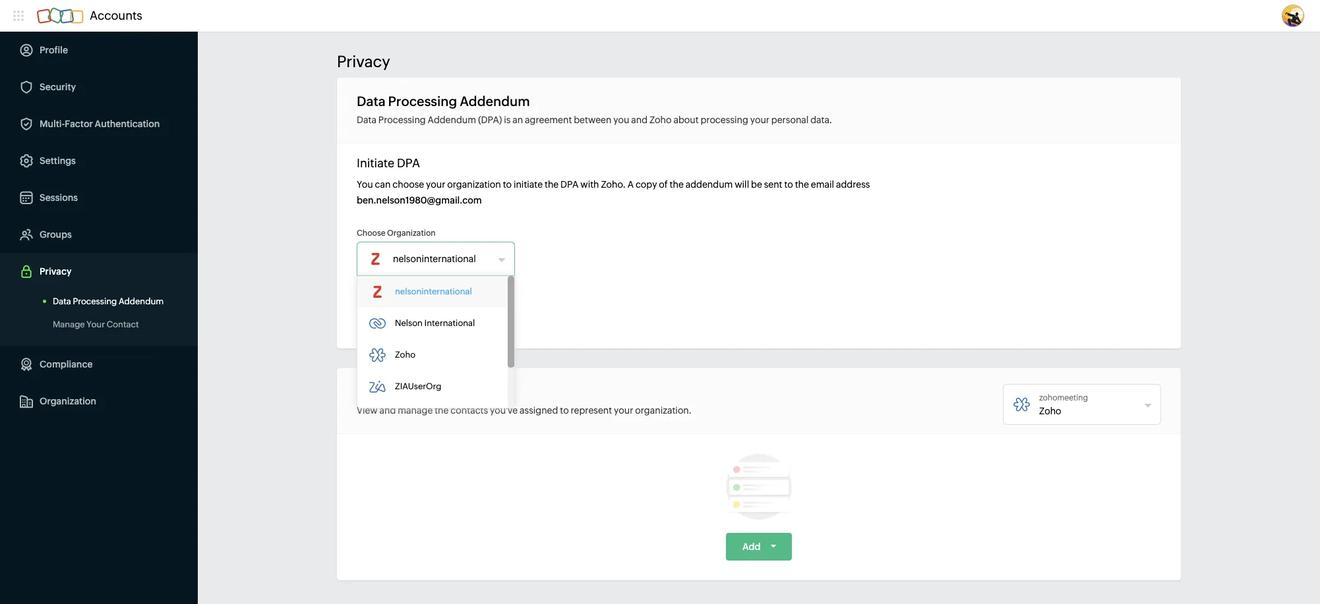 Task type: vqa. For each thing, say whether or not it's contained in the screenshot.
Accounts
yes



Task type: locate. For each thing, give the bounding box(es) containing it.
1 horizontal spatial and
[[631, 115, 648, 125]]

initiate inside button
[[377, 297, 407, 308]]

manage up view
[[357, 384, 407, 400]]

initiate for initiate dpa
[[357, 156, 395, 170]]

you've
[[490, 406, 518, 416]]

sent
[[764, 179, 783, 190]]

0 vertical spatial org_list image
[[367, 251, 383, 267]]

0 horizontal spatial your
[[426, 179, 445, 190]]

0 horizontal spatial and
[[380, 406, 396, 416]]

2 vertical spatial data
[[53, 297, 71, 307]]

your inside you can choose your organization to initiate the dpa with zoho. a copy of the addendum will be sent to the email address ben.nelson1980@gmail.com
[[426, 179, 445, 190]]

data
[[357, 94, 386, 109], [357, 115, 377, 125], [53, 297, 71, 307]]

0 vertical spatial dpa
[[397, 156, 420, 170]]

organization.
[[635, 406, 692, 416]]

with
[[581, 179, 599, 190]]

1 horizontal spatial manage
[[357, 384, 407, 400]]

nelsoninternational image
[[369, 284, 385, 300]]

settings
[[40, 156, 76, 166]]

groups
[[40, 230, 72, 240]]

0 vertical spatial your
[[87, 320, 105, 330]]

2 vertical spatial zoho
[[1039, 406, 1062, 417]]

manage inside manage your contact view and manage the contacts you've assigned to represent your organization.
[[357, 384, 407, 400]]

you
[[614, 115, 629, 125]]

manage
[[53, 320, 85, 330], [357, 384, 407, 400]]

nelsoninternational up now
[[395, 287, 472, 297]]

addendum for data processing addendum data processing addendum (dpa) is an agreement between you and zoho about processing your personal data.
[[460, 94, 530, 109]]

1 horizontal spatial your
[[410, 384, 438, 400]]

will
[[735, 179, 749, 190]]

to left initiate
[[503, 179, 512, 190]]

initiate up can
[[357, 156, 395, 170]]

dpa
[[397, 156, 420, 170], [561, 179, 579, 190]]

1 vertical spatial contact
[[441, 384, 491, 400]]

manage your contact view and manage the contacts you've assigned to represent your organization.
[[357, 384, 692, 416]]

your down data processing addendum
[[87, 320, 105, 330]]

and
[[631, 115, 648, 125], [380, 406, 396, 416]]

nelsoninternational down choose organization
[[393, 254, 476, 264]]

an
[[513, 115, 523, 125]]

0 vertical spatial and
[[631, 115, 648, 125]]

your
[[750, 115, 770, 125], [426, 179, 445, 190], [614, 406, 633, 416]]

manage
[[398, 406, 433, 416]]

contact inside manage your contact view and manage the contacts you've assigned to represent your organization.
[[441, 384, 491, 400]]

authentication
[[95, 119, 160, 129]]

to right sent
[[784, 179, 793, 190]]

1 horizontal spatial dpa
[[561, 179, 579, 190]]

the right manage
[[435, 406, 449, 416]]

1 vertical spatial manage
[[357, 384, 407, 400]]

nelson
[[395, 319, 423, 328]]

the
[[545, 179, 559, 190], [670, 179, 684, 190], [795, 179, 809, 190], [435, 406, 449, 416]]

ben.nelson1980@gmail.com
[[357, 195, 482, 206]]

your inside manage your contact view and manage the contacts you've assigned to represent your organization.
[[410, 384, 438, 400]]

processing
[[388, 94, 457, 109], [378, 115, 426, 125], [73, 297, 117, 307]]

dpa up choose
[[397, 156, 420, 170]]

1 vertical spatial your
[[426, 179, 445, 190]]

organization down the ben.nelson1980@gmail.com
[[387, 229, 436, 238]]

addendum
[[460, 94, 530, 109], [428, 115, 476, 125], [119, 297, 164, 307]]

international
[[424, 319, 475, 328]]

nelsoninternational
[[393, 254, 476, 264], [395, 287, 472, 297]]

0 horizontal spatial organization
[[40, 396, 96, 407]]

your up the ben.nelson1980@gmail.com
[[426, 179, 445, 190]]

0 horizontal spatial manage
[[53, 320, 85, 330]]

1 vertical spatial and
[[380, 406, 396, 416]]

manage up compliance
[[53, 320, 85, 330]]

contact down data processing addendum
[[107, 320, 139, 330]]

dpa inside you can choose your organization to initiate the dpa with zoho. a copy of the addendum will be sent to the email address ben.nelson1980@gmail.com
[[561, 179, 579, 190]]

initiate
[[357, 156, 395, 170], [377, 297, 407, 308]]

0 vertical spatial organization
[[387, 229, 436, 238]]

org_list image down choose
[[367, 251, 383, 267]]

1 vertical spatial initiate
[[377, 297, 407, 308]]

contact
[[107, 320, 139, 330], [441, 384, 491, 400]]

zohomeeting
[[1039, 394, 1088, 403]]

about
[[674, 115, 699, 125]]

2 vertical spatial addendum
[[119, 297, 164, 307]]

zohocrm image
[[369, 316, 385, 332]]

zoho.
[[601, 179, 626, 190]]

0 horizontal spatial contact
[[107, 320, 139, 330]]

1 horizontal spatial zoho
[[650, 115, 672, 125]]

0 vertical spatial contact
[[107, 320, 139, 330]]

0 vertical spatial zoho
[[650, 115, 672, 125]]

and inside data processing addendum data processing addendum (dpa) is an agreement between you and zoho about processing your personal data.
[[631, 115, 648, 125]]

organization down compliance
[[40, 396, 96, 407]]

to
[[503, 179, 512, 190], [784, 179, 793, 190], [560, 406, 569, 416]]

your up manage
[[410, 384, 438, 400]]

contacts
[[451, 406, 488, 416]]

1 vertical spatial dpa
[[561, 179, 579, 190]]

1 horizontal spatial org_list image
[[1014, 397, 1030, 413]]

contact for manage your contact view and manage the contacts you've assigned to represent your organization.
[[441, 384, 491, 400]]

data processing addendum
[[53, 297, 164, 307]]

profile
[[40, 45, 68, 55]]

agreement
[[525, 115, 572, 125]]

processing for data processing addendum data processing addendum (dpa) is an agreement between you and zoho about processing your personal data.
[[388, 94, 457, 109]]

2 horizontal spatial your
[[750, 115, 770, 125]]

org_list image
[[367, 251, 383, 267], [1014, 397, 1030, 413]]

choose
[[393, 179, 424, 190]]

and right you
[[631, 115, 648, 125]]

of
[[659, 179, 668, 190]]

addendum left (dpa)
[[428, 115, 476, 125]]

0 horizontal spatial dpa
[[397, 156, 420, 170]]

0 vertical spatial initiate
[[357, 156, 395, 170]]

0 vertical spatial manage
[[53, 320, 85, 330]]

0 vertical spatial data
[[357, 94, 386, 109]]

now
[[409, 297, 429, 308]]

1 vertical spatial privacy
[[40, 266, 72, 277]]

factor
[[65, 119, 93, 129]]

your inside data processing addendum data processing addendum (dpa) is an agreement between you and zoho about processing your personal data.
[[750, 115, 770, 125]]

2 vertical spatial processing
[[73, 297, 117, 307]]

to right the assigned
[[560, 406, 569, 416]]

your inside manage your contact view and manage the contacts you've assigned to represent your organization.
[[614, 406, 633, 416]]

1 horizontal spatial your
[[614, 406, 633, 416]]

1 horizontal spatial to
[[560, 406, 569, 416]]

initiate now
[[377, 297, 429, 308]]

addendum up (dpa)
[[460, 94, 530, 109]]

2 vertical spatial your
[[614, 406, 633, 416]]

2 horizontal spatial zoho
[[1039, 406, 1062, 417]]

0 vertical spatial addendum
[[460, 94, 530, 109]]

organization
[[387, 229, 436, 238], [40, 396, 96, 407]]

0 vertical spatial your
[[750, 115, 770, 125]]

zoho right the "zohomeeting" icon
[[395, 350, 416, 360]]

0 horizontal spatial to
[[503, 179, 512, 190]]

1 vertical spatial nelsoninternational
[[395, 287, 472, 297]]

zoho
[[650, 115, 672, 125], [395, 350, 416, 360], [1039, 406, 1062, 417]]

1 vertical spatial data
[[357, 115, 377, 125]]

initiate up the zohocrm 'image'
[[377, 297, 407, 308]]

zoho down zohomeeting at the right
[[1039, 406, 1062, 417]]

1 vertical spatial your
[[410, 384, 438, 400]]

your right represent
[[614, 406, 633, 416]]

addendum up manage your contact on the bottom left of the page
[[119, 297, 164, 307]]

1 vertical spatial processing
[[378, 115, 426, 125]]

1 horizontal spatial privacy
[[337, 53, 390, 71]]

0 horizontal spatial your
[[87, 320, 105, 330]]

and right view
[[380, 406, 396, 416]]

your
[[87, 320, 105, 330], [410, 384, 438, 400]]

0 vertical spatial privacy
[[337, 53, 390, 71]]

initiate
[[514, 179, 543, 190]]

data for data processing addendum
[[53, 297, 71, 307]]

privacy
[[337, 53, 390, 71], [40, 266, 72, 277]]

dpa left with
[[561, 179, 579, 190]]

0 horizontal spatial zoho
[[395, 350, 416, 360]]

1 horizontal spatial contact
[[441, 384, 491, 400]]

0 vertical spatial processing
[[388, 94, 457, 109]]

zoho left about
[[650, 115, 672, 125]]

your left personal
[[750, 115, 770, 125]]

contact up contacts
[[441, 384, 491, 400]]

your for manage your contact view and manage the contacts you've assigned to represent your organization.
[[410, 384, 438, 400]]

and inside manage your contact view and manage the contacts you've assigned to represent your organization.
[[380, 406, 396, 416]]

org_list image left zohomeeting zoho
[[1014, 397, 1030, 413]]

personal
[[772, 115, 809, 125]]



Task type: describe. For each thing, give the bounding box(es) containing it.
initiate now button
[[357, 290, 448, 316]]

1 vertical spatial zoho
[[395, 350, 416, 360]]

1 vertical spatial addendum
[[428, 115, 476, 125]]

0 horizontal spatial privacy
[[40, 266, 72, 277]]

a
[[628, 179, 634, 190]]

zoho inside data processing addendum data processing addendum (dpa) is an agreement between you and zoho about processing your personal data.
[[650, 115, 672, 125]]

data for data processing addendum data processing addendum (dpa) is an agreement between you and zoho about processing your personal data.
[[357, 94, 386, 109]]

data processing addendum data processing addendum (dpa) is an agreement between you and zoho about processing your personal data.
[[357, 94, 832, 125]]

zohomeeting zoho
[[1039, 394, 1088, 417]]

data.
[[811, 115, 832, 125]]

you
[[357, 179, 373, 190]]

2 horizontal spatial to
[[784, 179, 793, 190]]

1 horizontal spatial organization
[[387, 229, 436, 238]]

is
[[504, 115, 511, 125]]

manage for manage your contact
[[53, 320, 85, 330]]

multi-factor authentication
[[40, 119, 160, 129]]

initiate for initiate now
[[377, 297, 407, 308]]

your for manage your contact
[[87, 320, 105, 330]]

add
[[743, 542, 761, 553]]

choose organization
[[357, 229, 436, 238]]

address
[[836, 179, 870, 190]]

organization
[[447, 179, 501, 190]]

nelson international
[[395, 319, 475, 328]]

accounts
[[90, 9, 142, 22]]

be
[[751, 179, 762, 190]]

zoho inside zohomeeting zoho
[[1039, 406, 1062, 417]]

assigned
[[520, 406, 558, 416]]

processing for data processing addendum
[[73, 297, 117, 307]]

contact for manage your contact
[[107, 320, 139, 330]]

1 vertical spatial org_list image
[[1014, 397, 1030, 413]]

to inside manage your contact view and manage the contacts you've assigned to represent your organization.
[[560, 406, 569, 416]]

addendum
[[686, 179, 733, 190]]

ziauserorg
[[395, 382, 442, 392]]

email
[[811, 179, 834, 190]]

ziaplatform image
[[369, 379, 385, 395]]

the left email
[[795, 179, 809, 190]]

choose
[[357, 229, 386, 238]]

manage for manage your contact view and manage the contacts you've assigned to represent your organization.
[[357, 384, 407, 400]]

initiate dpa
[[357, 156, 420, 170]]

you can choose your organization to initiate the dpa with zoho. a copy of the addendum will be sent to the email address ben.nelson1980@gmail.com
[[357, 179, 870, 206]]

(dpa)
[[478, 115, 502, 125]]

can
[[375, 179, 391, 190]]

multi-
[[40, 119, 65, 129]]

security
[[40, 82, 76, 92]]

addendum for data processing addendum
[[119, 297, 164, 307]]

manage your contact
[[53, 320, 139, 330]]

0 vertical spatial nelsoninternational
[[393, 254, 476, 264]]

sessions
[[40, 193, 78, 203]]

between
[[574, 115, 612, 125]]

the right of
[[670, 179, 684, 190]]

the right initiate
[[545, 179, 559, 190]]

processing
[[701, 115, 748, 125]]

zohomeeting image
[[369, 348, 385, 363]]

compliance
[[40, 359, 93, 370]]

0 horizontal spatial org_list image
[[367, 251, 383, 267]]

the inside manage your contact view and manage the contacts you've assigned to represent your organization.
[[435, 406, 449, 416]]

copy
[[636, 179, 657, 190]]

view
[[357, 406, 378, 416]]

1 vertical spatial organization
[[40, 396, 96, 407]]

represent
[[571, 406, 612, 416]]



